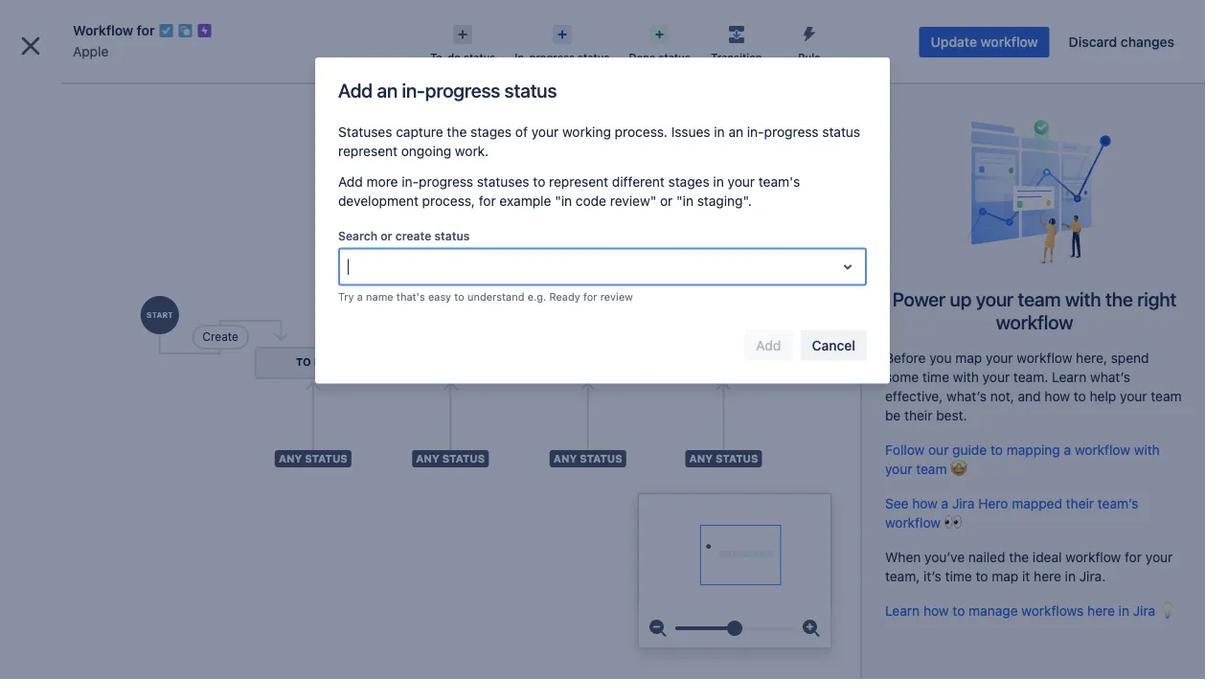 Task type: describe. For each thing, give the bounding box(es) containing it.
status down process,
[[434, 229, 470, 243]]

team's
[[759, 174, 800, 190]]

your inside follow our guide to mapping a workflow with your team
[[885, 461, 913, 477]]

team's
[[1098, 496, 1139, 512]]

to-do status button
[[421, 19, 505, 65]]

create button
[[712, 11, 777, 42]]

follow our guide to mapping a workflow with your team
[[885, 442, 1160, 477]]

try a name that's easy to understand e.g. ready for review
[[338, 290, 633, 303]]

add an in-progress status
[[338, 79, 557, 101]]

work.
[[455, 143, 489, 159]]

with inside follow our guide to mapping a workflow with your team
[[1134, 442, 1160, 458]]

rule button
[[773, 19, 846, 65]]

update workflow
[[931, 34, 1038, 50]]

review"
[[610, 193, 657, 209]]

add for add an in-progress status
[[338, 79, 373, 101]]

development
[[338, 193, 419, 209]]

before you map your workflow here, spend some time with your team. learn what's effective, what's not, and how to help your team be their best.
[[885, 350, 1182, 423]]

before
[[885, 350, 926, 366]]

discard changes button
[[1058, 27, 1186, 57]]

in- for add an in-progress status
[[402, 79, 425, 101]]

try
[[338, 290, 354, 303]]

1 vertical spatial learn
[[885, 603, 920, 619]]

to inside the when you've nailed the ideal workflow for your team, it's time to map it here in jira.
[[976, 569, 988, 584]]

review
[[601, 290, 633, 303]]

team inside before you map your workflow here, spend some time with your team. learn what's effective, what's not, and how to help your team be their best.
[[1151, 388, 1182, 404]]

how for learn how to manage workflows here in jira 💡
[[924, 603, 949, 619]]

to-do status
[[430, 51, 496, 64]]

your inside "power up your team with the right workflow"
[[976, 287, 1014, 310]]

for right ready at the left top
[[583, 290, 598, 303]]

1 "in from the left
[[555, 193, 572, 209]]

rule
[[798, 51, 821, 64]]

right
[[1138, 287, 1177, 310]]

to left manage
[[953, 603, 965, 619]]

jira.
[[1080, 569, 1106, 584]]

see how a jira hero mapped their team's workflow
[[885, 496, 1139, 531]]

👀
[[945, 515, 958, 531]]

primary element
[[11, 0, 841, 53]]

in-
[[515, 51, 529, 64]]

help
[[1090, 388, 1117, 404]]

🤩
[[951, 461, 964, 477]]

not,
[[990, 388, 1015, 404]]

discard changes
[[1069, 34, 1175, 50]]

status inside popup button
[[464, 51, 496, 64]]

0 horizontal spatial or
[[381, 229, 392, 243]]

close workflow editor image
[[15, 31, 46, 61]]

for inside add more in-progress statuses to represent different stages in your team's development process, for example "in code review" or "in staging".
[[479, 193, 496, 209]]

transition
[[711, 51, 762, 64]]

understand
[[468, 290, 525, 303]]

when
[[885, 549, 921, 565]]

a inside follow our guide to mapping a workflow with your team
[[1064, 442, 1071, 458]]

their inside before you map your workflow here, spend some time with your team. learn what's effective, what's not, and how to help your team be their best.
[[905, 408, 933, 423]]

when you've nailed the ideal workflow for your team, it's time to map it here in jira.
[[885, 549, 1173, 584]]

you've
[[925, 549, 965, 565]]

team inside follow our guide to mapping a workflow with your team
[[916, 461, 947, 477]]

code
[[576, 193, 607, 209]]

process.
[[615, 124, 668, 140]]

with inside before you map your workflow here, spend some time with your team. learn what's effective, what's not, and how to help your team be their best.
[[953, 369, 979, 385]]

cancel button
[[801, 330, 867, 361]]

create
[[723, 18, 765, 34]]

staging".
[[697, 193, 752, 209]]

open image
[[837, 255, 860, 278]]

done status button
[[619, 19, 700, 65]]

ongoing
[[401, 143, 451, 159]]

that's
[[396, 290, 425, 303]]

zoom in image
[[800, 617, 823, 640]]

easy
[[428, 290, 451, 303]]

the inside the when you've nailed the ideal workflow for your team, it's time to map it here in jira.
[[1009, 549, 1029, 565]]

spend
[[1111, 350, 1149, 366]]

done
[[629, 51, 656, 64]]

up
[[950, 287, 972, 310]]

to inside add more in-progress statuses to represent different stages in your team's development process, for example "in code review" or "in staging".
[[533, 174, 546, 190]]

add more in-progress statuses to represent different stages in your team's development process, for example "in code review" or "in staging".
[[338, 174, 800, 209]]

ideal
[[1033, 549, 1062, 565]]

in left 💡
[[1119, 603, 1130, 619]]

guide
[[953, 442, 987, 458]]

it's
[[924, 569, 942, 584]]

progress inside statuses capture the stages of your working process. issues in an in-progress status represent ongoing work.
[[764, 124, 819, 140]]

ready
[[549, 290, 580, 303]]

workflow for
[[73, 23, 155, 38]]

apple link
[[73, 40, 109, 63]]

power
[[893, 287, 946, 310]]

create
[[395, 229, 431, 243]]

workflow inside the when you've nailed the ideal workflow for your team, it's time to map it here in jira.
[[1066, 549, 1121, 565]]

how for see how a jira hero mapped their team's workflow
[[912, 496, 938, 512]]

in inside statuses capture the stages of your working process. issues in an in-progress status represent ongoing work.
[[714, 124, 725, 140]]

issues
[[671, 124, 711, 140]]

to-
[[430, 51, 448, 64]]

done status
[[629, 51, 691, 64]]

map inside the when you've nailed the ideal workflow for your team, it's time to map it here in jira.
[[992, 569, 1019, 584]]

workflow
[[73, 23, 133, 38]]

the inside statuses capture the stages of your working process. issues in an in-progress status represent ongoing work.
[[447, 124, 467, 140]]

a inside 'add an in-progress status' dialog
[[357, 290, 363, 303]]

effective,
[[885, 388, 943, 404]]

time inside before you map your workflow here, spend some time with your team. learn what's effective, what's not, and how to help your team be their best.
[[923, 369, 950, 385]]

and
[[1018, 388, 1041, 404]]

status inside statuses capture the stages of your working process. issues in an in-progress status represent ongoing work.
[[822, 124, 861, 140]]

update
[[931, 34, 977, 50]]

search
[[338, 229, 378, 243]]

Search field
[[841, 11, 1033, 42]]

hero
[[979, 496, 1008, 512]]

some
[[885, 369, 919, 385]]

in-progress status
[[515, 51, 610, 64]]

your inside statuses capture the stages of your working process. issues in an in-progress status represent ongoing work.
[[532, 124, 559, 140]]



Task type: locate. For each thing, give the bounding box(es) containing it.
represent
[[338, 143, 398, 159], [549, 174, 609, 190]]

jira up 👀
[[952, 496, 975, 512]]

do
[[448, 51, 461, 64]]

map inside before you map your workflow here, spend some time with your team. learn what's effective, what's not, and how to help your team be their best.
[[956, 350, 982, 366]]

workflow inside follow our guide to mapping a workflow with your team
[[1075, 442, 1131, 458]]

1 vertical spatial or
[[381, 229, 392, 243]]

to right easy
[[454, 290, 465, 303]]

1 horizontal spatial learn
[[1052, 369, 1087, 385]]

workflow inside before you map your workflow here, spend some time with your team. learn what's effective, what's not, and how to help your team be their best.
[[1017, 350, 1073, 366]]

represent inside add more in-progress statuses to represent different stages in your team's development process, for example "in code review" or "in staging".
[[549, 174, 609, 190]]

1 vertical spatial an
[[729, 124, 744, 140]]

0 vertical spatial in-
[[402, 79, 425, 101]]

add an in-progress status dialog
[[315, 57, 890, 384]]

status left the done
[[578, 51, 610, 64]]

0 horizontal spatial learn
[[885, 603, 920, 619]]

map left it
[[992, 569, 1019, 584]]

you
[[930, 350, 952, 366]]

team.
[[1014, 369, 1048, 385]]

0 vertical spatial add
[[338, 79, 373, 101]]

0 vertical spatial here
[[1034, 569, 1062, 584]]

or
[[660, 193, 673, 209], [381, 229, 392, 243]]

with up "best."
[[953, 369, 979, 385]]

stages up work. at top left
[[471, 124, 512, 140]]

an
[[377, 79, 398, 101], [729, 124, 744, 140]]

1 vertical spatial with
[[953, 369, 979, 385]]

1 horizontal spatial stages
[[668, 174, 710, 190]]

0 horizontal spatial jira
[[952, 496, 975, 512]]

0 horizontal spatial team
[[916, 461, 947, 477]]

0 horizontal spatial the
[[447, 124, 467, 140]]

1 vertical spatial in-
[[747, 124, 764, 140]]

stages inside add more in-progress statuses to represent different stages in your team's development process, for example "in code review" or "in staging".
[[668, 174, 710, 190]]

for
[[137, 23, 155, 38], [479, 193, 496, 209], [583, 290, 598, 303], [1125, 549, 1142, 565]]

1 horizontal spatial represent
[[549, 174, 609, 190]]

0 vertical spatial learn
[[1052, 369, 1087, 385]]

how right and
[[1045, 388, 1070, 404]]

or inside add more in-progress statuses to represent different stages in your team's development process, for example "in code review" or "in staging".
[[660, 193, 673, 209]]

power up your team with the right workflow
[[893, 287, 1177, 333]]

1 horizontal spatial map
[[992, 569, 1019, 584]]

the up work. at top left
[[447, 124, 467, 140]]

0 horizontal spatial stages
[[471, 124, 512, 140]]

2 vertical spatial team
[[916, 461, 947, 477]]

the up it
[[1009, 549, 1029, 565]]

name
[[366, 290, 393, 303]]

0 vertical spatial stages
[[471, 124, 512, 140]]

create banner
[[0, 0, 1205, 54]]

their left team's
[[1066, 496, 1094, 512]]

2 vertical spatial how
[[924, 603, 949, 619]]

represent down the statuses at the left top of the page
[[338, 143, 398, 159]]

0 horizontal spatial a
[[357, 290, 363, 303]]

a right 'mapping'
[[1064, 442, 1071, 458]]

their
[[905, 408, 933, 423], [1066, 496, 1094, 512]]

jira inside see how a jira hero mapped their team's workflow
[[952, 496, 975, 512]]

with up team's
[[1134, 442, 1160, 458]]

0 vertical spatial how
[[1045, 388, 1070, 404]]

what's up "help" on the right bottom of page
[[1090, 369, 1131, 385]]

workflow inside button
[[981, 34, 1038, 50]]

Search or create status text field
[[348, 257, 351, 276]]

mapped
[[1012, 496, 1063, 512]]

with up here,
[[1065, 287, 1101, 310]]

our
[[929, 442, 949, 458]]

a
[[357, 290, 363, 303], [1064, 442, 1071, 458], [942, 496, 949, 512]]

0 vertical spatial or
[[660, 193, 673, 209]]

0 vertical spatial team
[[1018, 287, 1061, 310]]

to down nailed
[[976, 569, 988, 584]]

workflow inside see how a jira hero mapped their team's workflow
[[885, 515, 941, 531]]

group
[[15, 257, 199, 460]]

represent up code at top
[[549, 174, 609, 190]]

1 horizontal spatial jira
[[1133, 603, 1156, 619]]

time inside the when you've nailed the ideal workflow for your team, it's time to map it here in jira.
[[945, 569, 972, 584]]

1 vertical spatial time
[[945, 569, 972, 584]]

to right the guide at bottom
[[991, 442, 1003, 458]]

0 horizontal spatial "in
[[555, 193, 572, 209]]

what's up "best."
[[947, 388, 987, 404]]

stages up staging". on the right of page
[[668, 174, 710, 190]]

"in left staging". on the right of page
[[677, 193, 694, 209]]

time
[[923, 369, 950, 385], [945, 569, 972, 584]]

2 horizontal spatial with
[[1134, 442, 1160, 458]]

"in left code at top
[[555, 193, 572, 209]]

learn down the team,
[[885, 603, 920, 619]]

in up staging". on the right of page
[[713, 174, 724, 190]]

2 vertical spatial in-
[[402, 174, 419, 190]]

progress inside in-progress status 'popup button'
[[529, 51, 575, 64]]

an inside statuses capture the stages of your working process. issues in an in-progress status represent ongoing work.
[[729, 124, 744, 140]]

a up 👀
[[942, 496, 949, 512]]

2 add from the top
[[338, 174, 363, 190]]

for inside the when you've nailed the ideal workflow for your team, it's time to map it here in jira.
[[1125, 549, 1142, 565]]

progress inside add more in-progress statuses to represent different stages in your team's development process, for example "in code review" or "in staging".
[[419, 174, 473, 190]]

how inside before you map your workflow here, spend some time with your team. learn what's effective, what's not, and how to help your team be their best.
[[1045, 388, 1070, 404]]

1 horizontal spatial what's
[[1090, 369, 1131, 385]]

or left create
[[381, 229, 392, 243]]

0 vertical spatial a
[[357, 290, 363, 303]]

cancel
[[812, 337, 856, 353]]

the inside "power up your team with the right workflow"
[[1106, 287, 1133, 310]]

map
[[956, 350, 982, 366], [992, 569, 1019, 584]]

statuses
[[338, 124, 392, 140]]

0 vertical spatial time
[[923, 369, 950, 385]]

mapping
[[1007, 442, 1061, 458]]

status down rule popup button
[[822, 124, 861, 140]]

your inside add more in-progress statuses to represent different stages in your team's development process, for example "in code review" or "in staging".
[[728, 174, 755, 190]]

in inside the when you've nailed the ideal workflow for your team, it's time to map it here in jira.
[[1065, 569, 1076, 584]]

to inside follow our guide to mapping a workflow with your team
[[991, 442, 1003, 458]]

0 vertical spatial jira
[[952, 496, 975, 512]]

time down you
[[923, 369, 950, 385]]

1 horizontal spatial their
[[1066, 496, 1094, 512]]

0 horizontal spatial an
[[377, 79, 398, 101]]

💡
[[1159, 603, 1173, 619]]

in-
[[402, 79, 425, 101], [747, 124, 764, 140], [402, 174, 419, 190]]

for down statuses
[[479, 193, 496, 209]]

1 vertical spatial team
[[1151, 388, 1182, 404]]

in- right the more
[[402, 174, 419, 190]]

0 horizontal spatial map
[[956, 350, 982, 366]]

statuses capture the stages of your working process. issues in an in-progress status represent ongoing work.
[[338, 124, 861, 159]]

1 vertical spatial jira
[[1133, 603, 1156, 619]]

team inside "power up your team with the right workflow"
[[1018, 287, 1061, 310]]

2 vertical spatial the
[[1009, 549, 1029, 565]]

1 horizontal spatial with
[[1065, 287, 1101, 310]]

1 horizontal spatial the
[[1009, 549, 1029, 565]]

here
[[1034, 569, 1062, 584], [1088, 603, 1115, 619]]

2 horizontal spatial team
[[1151, 388, 1182, 404]]

0 vertical spatial map
[[956, 350, 982, 366]]

0 horizontal spatial with
[[953, 369, 979, 385]]

team,
[[885, 569, 920, 584]]

time down you've
[[945, 569, 972, 584]]

for right workflow
[[137, 23, 155, 38]]

represent inside statuses capture the stages of your working process. issues in an in-progress status represent ongoing work.
[[338, 143, 398, 159]]

add up the statuses at the left top of the page
[[338, 79, 373, 101]]

in
[[714, 124, 725, 140], [713, 174, 724, 190], [1065, 569, 1076, 584], [1119, 603, 1130, 619]]

2 horizontal spatial the
[[1106, 287, 1133, 310]]

more
[[367, 174, 398, 190]]

status right do
[[464, 51, 496, 64]]

their down effective,
[[905, 408, 933, 423]]

0 vertical spatial the
[[447, 124, 467, 140]]

1 horizontal spatial here
[[1088, 603, 1115, 619]]

learn down here,
[[1052, 369, 1087, 385]]

0 vertical spatial their
[[905, 408, 933, 423]]

1 vertical spatial what's
[[947, 388, 987, 404]]

status down in-
[[505, 79, 557, 101]]

workflow
[[981, 34, 1038, 50], [996, 310, 1073, 333], [1017, 350, 1073, 366], [1075, 442, 1131, 458], [885, 515, 941, 531], [1066, 549, 1121, 565]]

0 vertical spatial an
[[377, 79, 398, 101]]

transition button
[[700, 19, 773, 65]]

different
[[612, 174, 665, 190]]

in- up 'team's'
[[747, 124, 764, 140]]

add for add more in-progress statuses to represent different stages in your team's development process, for example "in code review" or "in staging".
[[338, 174, 363, 190]]

progress
[[529, 51, 575, 64], [425, 79, 500, 101], [764, 124, 819, 140], [419, 174, 473, 190]]

capture
[[396, 124, 443, 140]]

1 vertical spatial the
[[1106, 287, 1133, 310]]

0 horizontal spatial what's
[[947, 388, 987, 404]]

0 vertical spatial what's
[[1090, 369, 1131, 385]]

apple
[[73, 44, 109, 59]]

best.
[[936, 408, 967, 423]]

add left the more
[[338, 174, 363, 190]]

your inside the when you've nailed the ideal workflow for your team, it's time to map it here in jira.
[[1146, 549, 1173, 565]]

workflow inside "power up your team with the right workflow"
[[996, 310, 1073, 333]]

stages inside statuses capture the stages of your working process. issues in an in-progress status represent ongoing work.
[[471, 124, 512, 140]]

discard
[[1069, 34, 1117, 50]]

here down ideal
[[1034, 569, 1062, 584]]

team right 'up'
[[1018, 287, 1061, 310]]

2 vertical spatial with
[[1134, 442, 1160, 458]]

an right issues
[[729, 124, 744, 140]]

power up your team with the right workflow dialog
[[0, 0, 1205, 679]]

in inside add more in-progress statuses to represent different stages in your team's development process, for example "in code review" or "in staging".
[[713, 174, 724, 190]]

0 horizontal spatial their
[[905, 408, 933, 423]]

here down jira.
[[1088, 603, 1115, 619]]

see
[[885, 496, 909, 512]]

nailed
[[969, 549, 1006, 565]]

1 vertical spatial stages
[[668, 174, 710, 190]]

in- inside statuses capture the stages of your working process. issues in an in-progress status represent ongoing work.
[[747, 124, 764, 140]]

or right review"
[[660, 193, 673, 209]]

learn how to manage workflows here in jira 💡
[[885, 603, 1173, 619]]

1 vertical spatial here
[[1088, 603, 1115, 619]]

with inside "power up your team with the right workflow"
[[1065, 287, 1101, 310]]

what's
[[1090, 369, 1131, 385], [947, 388, 987, 404]]

in- for add more in-progress statuses to represent different stages in your team's development process, for example "in code review" or "in staging".
[[402, 174, 419, 190]]

1 add from the top
[[338, 79, 373, 101]]

stages
[[471, 124, 512, 140], [668, 174, 710, 190]]

1 vertical spatial a
[[1064, 442, 1071, 458]]

update workflow button
[[919, 27, 1050, 57]]

team right "help" on the right bottom of page
[[1151, 388, 1182, 404]]

in-progress status button
[[505, 19, 619, 65]]

working
[[562, 124, 611, 140]]

here inside the when you've nailed the ideal workflow for your team, it's time to map it here in jira.
[[1034, 569, 1062, 584]]

e.g.
[[528, 290, 546, 303]]

in- up capture
[[402, 79, 425, 101]]

1 horizontal spatial an
[[729, 124, 744, 140]]

1 vertical spatial their
[[1066, 496, 1094, 512]]

their inside see how a jira hero mapped their team's workflow
[[1066, 496, 1094, 512]]

an up the statuses at the left top of the page
[[377, 79, 398, 101]]

learn
[[1052, 369, 1087, 385], [885, 603, 920, 619]]

0 horizontal spatial represent
[[338, 143, 398, 159]]

1 vertical spatial how
[[912, 496, 938, 512]]

to left "help" on the right bottom of page
[[1074, 388, 1086, 404]]

1 vertical spatial represent
[[549, 174, 609, 190]]

to inside before you map your workflow here, spend some time with your team. learn what's effective, what's not, and how to help your team be their best.
[[1074, 388, 1086, 404]]

0 vertical spatial with
[[1065, 287, 1101, 310]]

1 horizontal spatial a
[[942, 496, 949, 512]]

map right you
[[956, 350, 982, 366]]

2 vertical spatial a
[[942, 496, 949, 512]]

of
[[515, 124, 528, 140]]

jira image
[[50, 15, 73, 38], [50, 15, 73, 38]]

for down team's
[[1125, 549, 1142, 565]]

2 "in from the left
[[677, 193, 694, 209]]

Zoom level range field
[[676, 609, 794, 648]]

jira
[[952, 496, 975, 512], [1133, 603, 1156, 619]]

learn inside before you map your workflow here, spend some time with your team. learn what's effective, what's not, and how to help your team be their best.
[[1052, 369, 1087, 385]]

team down our
[[916, 461, 947, 477]]

2 horizontal spatial a
[[1064, 442, 1071, 458]]

the
[[447, 124, 467, 140], [1106, 287, 1133, 310], [1009, 549, 1029, 565]]

in- inside add more in-progress statuses to represent different stages in your team's development process, for example "in code review" or "in staging".
[[402, 174, 419, 190]]

example
[[500, 193, 551, 209]]

you're in the workflow viewfinder, use the arrow keys to move it element
[[639, 494, 831, 609]]

in left jira.
[[1065, 569, 1076, 584]]

1 horizontal spatial "in
[[677, 193, 694, 209]]

follow
[[885, 442, 925, 458]]

the left right
[[1106, 287, 1133, 310]]

changes
[[1121, 34, 1175, 50]]

zoom out image
[[647, 617, 670, 640]]

be
[[885, 408, 901, 423]]

in right issues
[[714, 124, 725, 140]]

statuses
[[477, 174, 529, 190]]

process,
[[422, 193, 475, 209]]

a right try
[[357, 290, 363, 303]]

jira left 💡
[[1133, 603, 1156, 619]]

1 vertical spatial add
[[338, 174, 363, 190]]

how down it's
[[924, 603, 949, 619]]

status right the done
[[659, 51, 691, 64]]

here,
[[1076, 350, 1108, 366]]

0 horizontal spatial here
[[1034, 569, 1062, 584]]

to
[[533, 174, 546, 190], [454, 290, 465, 303], [1074, 388, 1086, 404], [991, 442, 1003, 458], [976, 569, 988, 584], [953, 603, 965, 619]]

manage
[[969, 603, 1018, 619]]

a inside see how a jira hero mapped their team's workflow
[[942, 496, 949, 512]]

how right see
[[912, 496, 938, 512]]

1 horizontal spatial or
[[660, 193, 673, 209]]

0 vertical spatial represent
[[338, 143, 398, 159]]

your
[[532, 124, 559, 140], [728, 174, 755, 190], [976, 287, 1014, 310], [986, 350, 1013, 366], [983, 369, 1010, 385], [1120, 388, 1148, 404], [885, 461, 913, 477], [1146, 549, 1173, 565]]

to up example
[[533, 174, 546, 190]]

1 horizontal spatial team
[[1018, 287, 1061, 310]]

1 vertical spatial map
[[992, 569, 1019, 584]]

how inside see how a jira hero mapped their team's workflow
[[912, 496, 938, 512]]

search or create status
[[338, 229, 470, 243]]

add inside add more in-progress statuses to represent different stages in your team's development process, for example "in code review" or "in staging".
[[338, 174, 363, 190]]



Task type: vqa. For each thing, say whether or not it's contained in the screenshot.
middle with
yes



